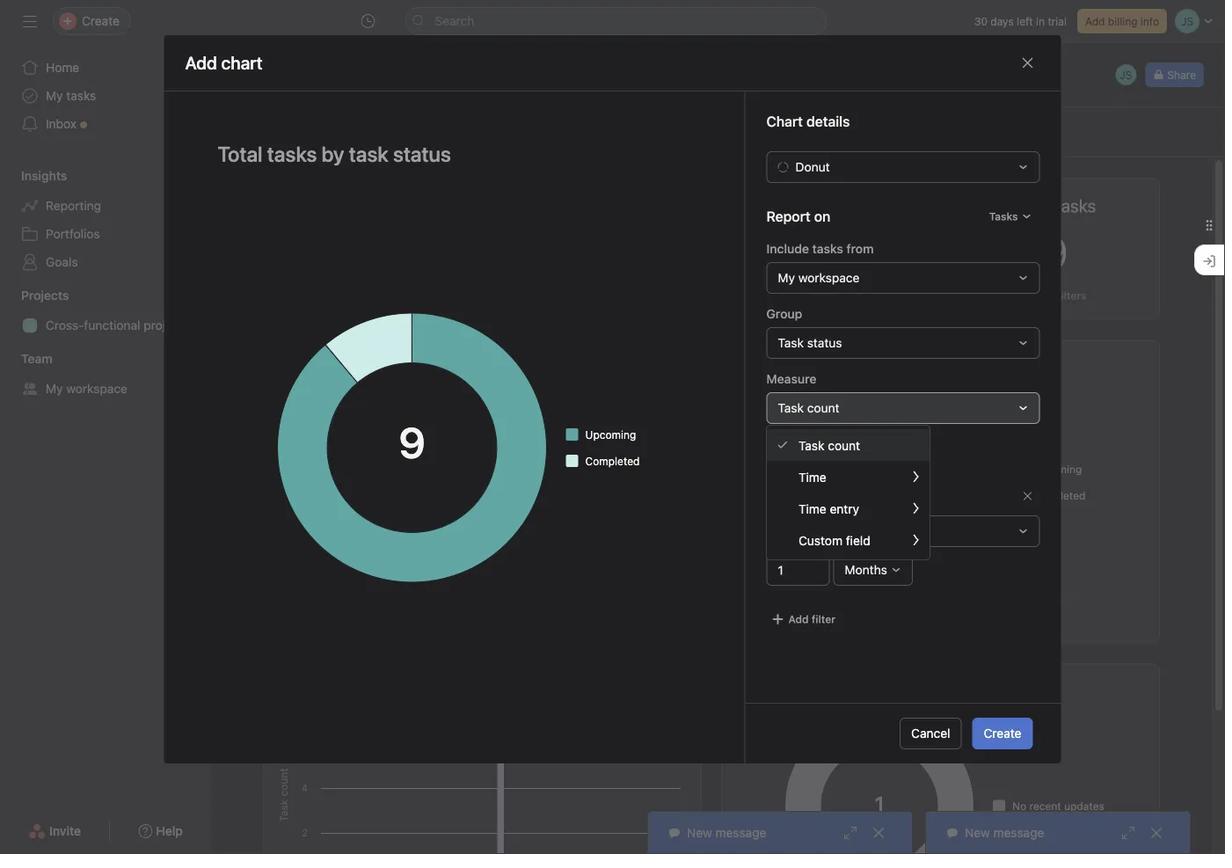 Task type: locate. For each thing, give the bounding box(es) containing it.
add left filter
[[789, 613, 809, 625]]

2 vertical spatial workspace
[[861, 613, 916, 625]]

0 vertical spatial time
[[799, 470, 827, 484]]

no inside no filters button
[[1038, 289, 1052, 302]]

1 vertical spatial tasks
[[812, 241, 843, 256]]

1 horizontal spatial filters
[[1055, 289, 1087, 302]]

count up time link
[[828, 438, 860, 452]]

1 left the add filter "dropdown button"
[[755, 613, 760, 625]]

workspace down cross-functional project plan link
[[66, 381, 127, 396]]

no down 9
[[1038, 289, 1052, 302]]

0 vertical spatial completed
[[585, 455, 640, 467]]

1 filter inside button
[[816, 289, 850, 302]]

task inside 'dropdown button'
[[778, 336, 804, 350]]

1 horizontal spatial 1
[[816, 289, 821, 302]]

filter left filter
[[763, 613, 789, 625]]

Total tasks by task status text field
[[206, 134, 702, 174]]

cancel button
[[900, 718, 962, 749]]

report image
[[243, 64, 264, 85]]

filters up creation
[[767, 453, 807, 469]]

tasks left from
[[812, 241, 843, 256]]

my workspace
[[778, 270, 860, 285], [46, 381, 127, 396]]

1 horizontal spatial new message
[[965, 826, 1045, 840]]

projects down the add filter "dropdown button"
[[734, 677, 781, 691]]

30 days left in trial
[[975, 15, 1067, 27]]

my down team
[[46, 381, 63, 396]]

projects by project status
[[734, 677, 883, 691]]

by left project status
[[785, 677, 799, 691]]

1 horizontal spatial no
[[1038, 289, 1052, 302]]

task for group
[[778, 336, 804, 350]]

count down measure at the top right of the page
[[807, 401, 840, 415]]

share
[[1168, 69, 1196, 81]]

add for add filter
[[789, 613, 809, 625]]

0 vertical spatial projects
[[21, 288, 69, 303]]

my workspace inside dropdown button
[[778, 270, 860, 285]]

count
[[807, 401, 840, 415], [828, 438, 860, 452]]

1 horizontal spatial filter
[[824, 289, 850, 302]]

projects up cross-
[[21, 288, 69, 303]]

filters inside button
[[1055, 289, 1087, 302]]

hide sidebar image
[[23, 14, 37, 28]]

show options image
[[446, 77, 460, 91]]

filter
[[812, 613, 836, 625]]

in
[[1036, 15, 1045, 27], [831, 613, 840, 625]]

my tasks link
[[11, 82, 201, 110]]

task count down measure at the top right of the page
[[778, 401, 840, 415]]

0 vertical spatial by
[[770, 353, 784, 368]]

add left billing
[[1085, 15, 1105, 27]]

1 vertical spatial filters
[[767, 453, 807, 469]]

goals link
[[11, 248, 201, 276]]

task count up time link
[[799, 438, 860, 452]]

1 horizontal spatial expand new message image
[[1122, 826, 1136, 840]]

time left entry
[[799, 501, 827, 516]]

teams element
[[0, 343, 211, 406]]

0 horizontal spatial add
[[789, 613, 809, 625]]

1 filter left filter
[[755, 613, 789, 625]]

team
[[21, 351, 52, 366]]

billing
[[1108, 15, 1138, 27]]

2 vertical spatial tasks
[[799, 613, 828, 625]]

1 horizontal spatial completed
[[1031, 490, 1086, 502]]

1 vertical spatial my workspace
[[46, 381, 127, 396]]

reporting
[[46, 198, 101, 213]]

status up completion
[[807, 336, 842, 350]]

tasks left the by project at the left of the page
[[344, 353, 374, 368]]

add
[[1085, 15, 1105, 27], [789, 613, 809, 625]]

0 horizontal spatial expand new message image
[[844, 826, 858, 840]]

0 vertical spatial no
[[1038, 289, 1052, 302]]

0 vertical spatial count
[[807, 401, 840, 415]]

1 horizontal spatial tasks
[[799, 613, 828, 625]]

invite button
[[17, 815, 93, 847]]

1 horizontal spatial in
[[1036, 15, 1045, 27]]

0 horizontal spatial upcoming
[[585, 428, 636, 441]]

1 new message from the left
[[687, 826, 767, 840]]

task down measure at the top right of the page
[[778, 401, 804, 415]]

close image
[[872, 826, 886, 840]]

measure
[[767, 372, 817, 386]]

0 horizontal spatial tasks
[[66, 88, 96, 103]]

0 vertical spatial workspace
[[799, 270, 860, 285]]

task up time link
[[799, 438, 825, 452]]

1 time from the top
[[799, 470, 827, 484]]

0 horizontal spatial in
[[831, 613, 840, 625]]

add inside "dropdown button"
[[789, 613, 809, 625]]

task inside dropdown button
[[778, 401, 804, 415]]

my workspace down team
[[46, 381, 127, 396]]

status left this month
[[855, 353, 892, 368]]

0 vertical spatial filters
[[1055, 289, 1087, 302]]

1 filter down 0
[[816, 289, 850, 302]]

plan
[[187, 318, 211, 333]]

add filter
[[789, 613, 836, 625]]

upcoming
[[585, 428, 636, 441], [1031, 463, 1082, 475]]

time entry
[[799, 501, 859, 516]]

time
[[799, 470, 827, 484], [799, 501, 827, 516]]

time up the date
[[799, 470, 827, 484]]

projects inside dropdown button
[[21, 288, 69, 303]]

updates
[[1064, 800, 1105, 812]]

0 vertical spatial status
[[807, 336, 842, 350]]

1 vertical spatial status
[[855, 353, 892, 368]]

my workspace up the 1 filter button
[[778, 270, 860, 285]]

1 horizontal spatial projects
[[734, 677, 781, 691]]

my down include
[[778, 270, 795, 285]]

workspace down the months dropdown button
[[861, 613, 916, 625]]

0 horizontal spatial filter
[[763, 613, 789, 625]]

no
[[1038, 289, 1052, 302], [1013, 800, 1027, 812]]

info
[[1141, 15, 1159, 27]]

expand new message image for close image to the right
[[1122, 826, 1136, 840]]

new message
[[687, 826, 767, 840], [965, 826, 1045, 840]]

custom field link
[[767, 524, 930, 556]]

1 vertical spatial tasks
[[734, 353, 767, 368]]

1 inside button
[[816, 289, 821, 302]]

0 horizontal spatial 1 filter
[[755, 613, 789, 625]]

reporting link
[[11, 192, 201, 220]]

by
[[770, 353, 784, 368], [785, 677, 799, 691]]

0
[[813, 227, 839, 277]]

0 horizontal spatial workspace
[[66, 381, 127, 396]]

tasks
[[989, 210, 1018, 223], [734, 353, 767, 368], [799, 613, 828, 625]]

1 down 0
[[816, 289, 821, 302]]

1 vertical spatial projects
[[734, 677, 781, 691]]

expand new message image for close icon
[[844, 826, 858, 840]]

1 vertical spatial time
[[799, 501, 827, 516]]

0 vertical spatial 1
[[816, 289, 821, 302]]

0 vertical spatial 1 filter
[[816, 289, 850, 302]]

projects
[[21, 288, 69, 303], [734, 677, 781, 691]]

0 horizontal spatial no
[[1013, 800, 1027, 812]]

projects for projects
[[21, 288, 69, 303]]

my right filter
[[843, 613, 858, 625]]

search
[[435, 14, 475, 28]]

0 horizontal spatial filters
[[767, 453, 807, 469]]

tasks for include
[[812, 241, 843, 256]]

tasks for tasks
[[989, 210, 1018, 223]]

add inside button
[[1085, 15, 1105, 27]]

this month
[[895, 353, 957, 368]]

workspace inside dropdown button
[[799, 270, 860, 285]]

0 vertical spatial add
[[1085, 15, 1105, 27]]

filter
[[824, 289, 850, 302], [763, 613, 789, 625]]

task down group
[[778, 336, 804, 350]]

1 vertical spatial workspace
[[66, 381, 127, 396]]

no filters
[[1038, 289, 1087, 302]]

0 horizontal spatial status
[[807, 336, 842, 350]]

home
[[46, 60, 79, 75]]

js button
[[1114, 62, 1139, 87]]

expand new message image
[[844, 826, 858, 840], [1122, 826, 1136, 840]]

date
[[813, 490, 836, 502]]

0 vertical spatial my workspace
[[778, 270, 860, 285]]

1 vertical spatial add
[[789, 613, 809, 625]]

0 vertical spatial task
[[778, 336, 804, 350]]

add filter button
[[767, 607, 840, 632]]

my
[[289, 74, 313, 95], [46, 88, 63, 103], [778, 270, 795, 285], [46, 381, 63, 396], [843, 613, 858, 625]]

tasks for incomplete
[[344, 353, 374, 368]]

0 vertical spatial filter
[[824, 289, 850, 302]]

1 horizontal spatial by
[[785, 677, 799, 691]]

1 vertical spatial no
[[1013, 800, 1027, 812]]

js
[[1120, 69, 1133, 81]]

workspace up the 1 filter button
[[799, 270, 860, 285]]

0 horizontal spatial completed
[[585, 455, 640, 467]]

tasks by completion status this month
[[734, 353, 957, 368]]

inbox
[[46, 117, 77, 131]]

1 expand new message image from the left
[[844, 826, 858, 840]]

chart details
[[767, 113, 850, 130]]

1 vertical spatial task
[[778, 401, 804, 415]]

1 horizontal spatial tasks
[[344, 353, 374, 368]]

my up inbox
[[46, 88, 63, 103]]

1 vertical spatial close image
[[1150, 826, 1164, 840]]

0 horizontal spatial by
[[770, 353, 784, 368]]

my inside teams element
[[46, 381, 63, 396]]

1 vertical spatial filter
[[763, 613, 789, 625]]

workspace
[[799, 270, 860, 285], [66, 381, 127, 396], [861, 613, 916, 625]]

0 horizontal spatial my workspace
[[46, 381, 127, 396]]

0 horizontal spatial projects
[[21, 288, 69, 303]]

1
[[816, 289, 821, 302], [755, 613, 760, 625]]

task
[[778, 336, 804, 350], [778, 401, 804, 415], [799, 438, 825, 452]]

1 vertical spatial 1 filter
[[755, 613, 789, 625]]

donut button
[[767, 151, 1040, 183]]

1 filter
[[816, 289, 850, 302], [755, 613, 789, 625]]

2 time from the top
[[799, 501, 827, 516]]

0 vertical spatial tasks
[[66, 88, 96, 103]]

2 horizontal spatial tasks
[[812, 241, 843, 256]]

0 vertical spatial task count
[[778, 401, 840, 415]]

close image
[[1021, 56, 1035, 70], [1150, 826, 1164, 840]]

0 horizontal spatial close image
[[1021, 56, 1035, 70]]

no left recent
[[1013, 800, 1027, 812]]

1 vertical spatial by
[[785, 677, 799, 691]]

1 horizontal spatial my workspace
[[778, 270, 860, 285]]

None number field
[[767, 554, 830, 586]]

no filters button
[[1019, 287, 1091, 304]]

filter down 0
[[824, 289, 850, 302]]

creation date
[[767, 490, 836, 502]]

1 horizontal spatial workspace
[[799, 270, 860, 285]]

tasks down home
[[66, 88, 96, 103]]

0 horizontal spatial 1
[[755, 613, 760, 625]]

1 horizontal spatial upcoming
[[1031, 463, 1082, 475]]

a button to remove the filter image
[[1023, 491, 1033, 501]]

tasks inside global element
[[66, 88, 96, 103]]

0 vertical spatial in
[[1036, 15, 1045, 27]]

2 vertical spatial tasks
[[344, 353, 374, 368]]

2 new message from the left
[[965, 826, 1045, 840]]

1 horizontal spatial 1 filter
[[816, 289, 850, 302]]

by up measure at the top right of the page
[[770, 353, 784, 368]]

filters down 9 button
[[1055, 289, 1087, 302]]

add to starred image
[[470, 77, 485, 91]]

trial
[[1048, 15, 1067, 27]]

overdue tasks
[[771, 195, 882, 216]]

filters
[[1055, 289, 1087, 302], [767, 453, 807, 469]]

0 horizontal spatial tasks
[[734, 353, 767, 368]]

2 horizontal spatial tasks
[[989, 210, 1018, 223]]

task for measure
[[778, 401, 804, 415]]

tasks inside tasks dropdown button
[[989, 210, 1018, 223]]

9 button
[[1042, 227, 1068, 277]]

project status
[[802, 677, 883, 691]]

task count inside dropdown button
[[778, 401, 840, 415]]

1 vertical spatial upcoming
[[1031, 463, 1082, 475]]

completed
[[585, 455, 640, 467], [1031, 490, 1086, 502]]

1 horizontal spatial add
[[1085, 15, 1105, 27]]

0 horizontal spatial new message
[[687, 826, 767, 840]]

tasks for my
[[66, 88, 96, 103]]

2 expand new message image from the left
[[1122, 826, 1136, 840]]

insights button
[[0, 167, 67, 185]]

task status
[[778, 336, 842, 350]]

0 vertical spatial tasks
[[989, 210, 1018, 223]]



Task type: describe. For each thing, give the bounding box(es) containing it.
my tasks
[[46, 88, 96, 103]]

custom
[[799, 533, 843, 547]]

cross-
[[46, 318, 84, 333]]

tasks in my workspace
[[799, 613, 916, 625]]

no for no recent updates
[[1013, 800, 1027, 812]]

functional
[[84, 318, 140, 333]]

entry
[[830, 501, 859, 516]]

portfolios
[[46, 227, 100, 241]]

share button
[[1146, 62, 1204, 87]]

add for add billing info
[[1085, 15, 1105, 27]]

months button
[[833, 554, 913, 586]]

recent
[[1030, 800, 1061, 812]]

creation
[[767, 490, 810, 502]]

my first dashboard
[[289, 74, 437, 95]]

count inside dropdown button
[[807, 401, 840, 415]]

months
[[845, 563, 887, 577]]

report on
[[767, 208, 831, 225]]

0 vertical spatial close image
[[1021, 56, 1035, 70]]

total tasks
[[1014, 195, 1096, 216]]

donut
[[796, 160, 830, 174]]

new message for close icon
[[687, 826, 767, 840]]

search list box
[[405, 7, 827, 35]]

global element
[[0, 43, 211, 149]]

search button
[[405, 7, 827, 35]]

cross-functional project plan
[[46, 318, 211, 333]]

tasks for tasks by completion status this month
[[734, 353, 767, 368]]

home link
[[11, 54, 201, 82]]

1 vertical spatial 1
[[755, 613, 760, 625]]

from
[[847, 241, 874, 256]]

insights element
[[0, 160, 211, 280]]

new message for close image to the right
[[965, 826, 1045, 840]]

by for projects
[[785, 677, 799, 691]]

left
[[1017, 15, 1033, 27]]

time for time entry
[[799, 501, 827, 516]]

by project
[[378, 353, 436, 368]]

task status button
[[767, 327, 1040, 359]]

portfolios link
[[11, 220, 201, 248]]

tasks for tasks in my workspace
[[799, 613, 828, 625]]

add billing info
[[1085, 15, 1159, 27]]

my right report icon at top
[[289, 74, 313, 95]]

create button
[[972, 718, 1033, 749]]

workspace inside teams element
[[66, 381, 127, 396]]

time entry link
[[767, 493, 930, 524]]

status inside 'dropdown button'
[[807, 336, 842, 350]]

1 horizontal spatial status
[[855, 353, 892, 368]]

my inside my workspace dropdown button
[[778, 270, 795, 285]]

0 vertical spatial upcoming
[[585, 428, 636, 441]]

days
[[991, 15, 1014, 27]]

1 horizontal spatial close image
[[1150, 826, 1164, 840]]

task count link
[[767, 429, 930, 461]]

no for no filters
[[1038, 289, 1052, 302]]

time link
[[767, 461, 930, 493]]

completion
[[787, 353, 852, 368]]

1 vertical spatial in
[[831, 613, 840, 625]]

goals
[[46, 255, 78, 269]]

30
[[975, 15, 988, 27]]

1 vertical spatial task count
[[799, 438, 860, 452]]

my workspace link
[[11, 375, 201, 403]]

my workspace button
[[767, 262, 1040, 294]]

include tasks from
[[767, 241, 874, 256]]

no recent updates
[[1013, 800, 1105, 812]]

my workspace inside teams element
[[46, 381, 127, 396]]

inbox link
[[11, 110, 201, 138]]

cross-functional project plan link
[[11, 311, 211, 340]]

invite
[[49, 824, 81, 838]]

task count button
[[767, 392, 1040, 424]]

filter inside button
[[824, 289, 850, 302]]

my inside my tasks link
[[46, 88, 63, 103]]

add billing info button
[[1078, 9, 1167, 33]]

0 button
[[813, 227, 839, 277]]

field
[[846, 533, 871, 547]]

add chart
[[185, 52, 263, 73]]

time for time
[[799, 470, 827, 484]]

custom field
[[799, 533, 871, 547]]

2 vertical spatial task
[[799, 438, 825, 452]]

incomplete tasks by project
[[275, 353, 436, 368]]

tasks button
[[981, 204, 1040, 229]]

9
[[1042, 227, 1068, 277]]

projects element
[[0, 280, 211, 343]]

include
[[767, 241, 809, 256]]

1 vertical spatial count
[[828, 438, 860, 452]]

incomplete
[[275, 353, 340, 368]]

projects for projects by project status
[[734, 677, 781, 691]]

insights
[[21, 168, 67, 183]]

first dashboard
[[317, 74, 437, 95]]

project
[[144, 318, 184, 333]]

2 horizontal spatial workspace
[[861, 613, 916, 625]]

projects button
[[0, 287, 69, 304]]

group
[[767, 307, 802, 321]]

1 filter button
[[798, 287, 855, 304]]

create
[[984, 726, 1022, 741]]

cancel
[[911, 726, 950, 741]]

team button
[[0, 350, 52, 368]]

1 vertical spatial completed
[[1031, 490, 1086, 502]]

by for tasks
[[770, 353, 784, 368]]



Task type: vqa. For each thing, say whether or not it's contained in the screenshot.
third "list item" from the bottom of the page
no



